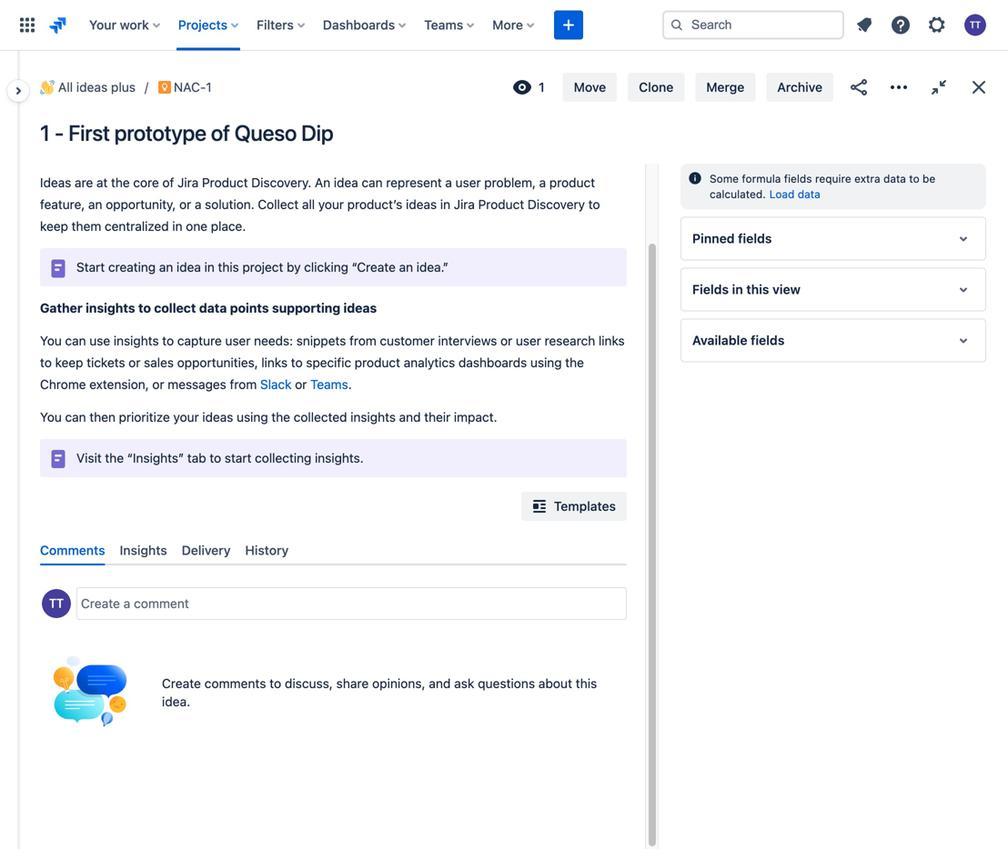Task type: vqa. For each thing, say whether or not it's contained in the screenshot.
hours
no



Task type: locate. For each thing, give the bounding box(es) containing it.
0 vertical spatial insights
[[86, 301, 135, 316]]

prototype
[[114, 120, 206, 146]]

1 inside 1 "dropdown button"
[[539, 80, 545, 95]]

specific
[[306, 355, 351, 370]]

of left queso
[[211, 120, 230, 146]]

at
[[96, 175, 108, 190]]

:wave: image
[[40, 80, 55, 95], [40, 80, 55, 95]]

panel note image left the start
[[47, 258, 69, 280]]

fields right available
[[751, 333, 785, 348]]

comments image
[[50, 653, 130, 733]]

your down messages
[[173, 410, 199, 425]]

extra
[[854, 172, 880, 185]]

archive button
[[766, 73, 833, 102]]

you can then prioritize your ideas using the collected insights and their impact.
[[40, 410, 497, 425]]

slack link
[[260, 377, 292, 392]]

user left 'problem,'
[[455, 175, 481, 190]]

discovery.
[[251, 175, 311, 190]]

.
[[348, 377, 352, 392]]

user up opportunities,
[[225, 333, 251, 348]]

can for capture
[[65, 333, 86, 348]]

fields in this view
[[692, 282, 801, 297]]

create
[[81, 596, 120, 612], [162, 677, 201, 692]]

the inside you can use insights to capture user needs: snippets from customer interviews or user research links to keep tickets or sales opportunities, links to specific product analytics dashboards using the chrome extension, or messages from
[[565, 355, 584, 370]]

2 you from the top
[[40, 410, 62, 425]]

idea down one
[[176, 260, 201, 275]]

collect
[[258, 197, 299, 212]]

links right research
[[599, 333, 625, 348]]

archive
[[777, 80, 822, 95]]

centralized
[[105, 219, 169, 234]]

1 vertical spatial of
[[162, 175, 174, 190]]

0 vertical spatial your
[[318, 197, 344, 212]]

create up idea.
[[162, 677, 201, 692]]

visit the "insights" tab to start collecting insights.
[[76, 451, 364, 466]]

a up discovery
[[539, 175, 546, 190]]

your right all
[[318, 197, 344, 212]]

start
[[225, 451, 251, 466]]

an
[[88, 197, 102, 212], [159, 260, 173, 275], [399, 260, 413, 275]]

1 horizontal spatial jira
[[454, 197, 475, 212]]

2 panel note image from the top
[[47, 449, 69, 471]]

0 horizontal spatial links
[[261, 355, 288, 370]]

extension,
[[89, 377, 149, 392]]

1 left the -
[[40, 120, 50, 146]]

0 vertical spatial using
[[530, 355, 562, 370]]

fields up load data button
[[784, 172, 812, 185]]

them
[[72, 219, 101, 234]]

teams inside dropdown button
[[424, 17, 463, 32]]

and
[[399, 410, 421, 425], [429, 677, 451, 692]]

fields for available fields
[[751, 333, 785, 348]]

0 vertical spatial can
[[362, 175, 383, 190]]

2 vertical spatial can
[[65, 410, 86, 425]]

from up specific
[[349, 333, 376, 348]]

0 vertical spatial data
[[883, 172, 906, 185]]

keep inside you can use insights to capture user needs: snippets from customer interviews or user research links to keep tickets or sales opportunities, links to specific product analytics dashboards using the chrome extension, or messages from
[[55, 355, 83, 370]]

your work
[[89, 17, 149, 32]]

this left view
[[746, 282, 769, 297]]

or up one
[[179, 197, 191, 212]]

1 vertical spatial panel note image
[[47, 449, 69, 471]]

from left slack link
[[230, 377, 257, 392]]

or down the sales
[[152, 377, 164, 392]]

idea."
[[416, 260, 448, 275]]

insights up use
[[86, 301, 135, 316]]

1 horizontal spatial your
[[318, 197, 344, 212]]

0 horizontal spatial jira
[[177, 175, 199, 190]]

to up chrome on the top
[[40, 355, 52, 370]]

share image
[[848, 76, 870, 98]]

to left discuss,
[[270, 677, 281, 692]]

1 vertical spatial create
[[162, 677, 201, 692]]

product inside "ideas are at the core of jira product discovery. an idea can represent a user problem, a product feature, an opportunity, or a solution. collect all your product's ideas in jira product discovery to keep them centralized in one place."
[[549, 175, 595, 190]]

jira image
[[47, 14, 69, 36], [47, 14, 69, 36]]

the right at
[[111, 175, 130, 190]]

0 horizontal spatial idea
[[176, 260, 201, 275]]

1 horizontal spatial data
[[798, 188, 820, 201]]

1 for 1
[[539, 80, 545, 95]]

this right about
[[576, 677, 597, 692]]

keep down feature,
[[40, 219, 68, 234]]

tab list
[[33, 536, 634, 566]]

0 vertical spatial links
[[599, 333, 625, 348]]

1 you from the top
[[40, 333, 62, 348]]

capture
[[177, 333, 222, 348]]

this left the project
[[218, 260, 239, 275]]

you inside you can use insights to capture user needs: snippets from customer interviews or user research links to keep tickets or sales opportunities, links to specific product analytics dashboards using the chrome extension, or messages from
[[40, 333, 62, 348]]

from
[[349, 333, 376, 348], [230, 377, 257, 392]]

jira right core
[[177, 175, 199, 190]]

and left their at the left
[[399, 410, 421, 425]]

1 vertical spatial product
[[355, 355, 400, 370]]

data right load
[[798, 188, 820, 201]]

jira
[[177, 175, 199, 190], [454, 197, 475, 212]]

1
[[206, 80, 212, 95], [539, 80, 545, 95], [40, 120, 50, 146]]

2 horizontal spatial data
[[883, 172, 906, 185]]

user left research
[[516, 333, 541, 348]]

discovery
[[528, 197, 585, 212]]

insights down .
[[350, 410, 396, 425]]

ideas
[[40, 175, 71, 190]]

editor templates image
[[528, 496, 550, 518]]

1 horizontal spatial user
[[455, 175, 481, 190]]

1 vertical spatial teams
[[310, 377, 348, 392]]

0 vertical spatial jira
[[177, 175, 199, 190]]

the down research
[[565, 355, 584, 370]]

prioritize
[[119, 410, 170, 425]]

0 vertical spatial you
[[40, 333, 62, 348]]

idea
[[334, 175, 358, 190], [176, 260, 201, 275]]

data up capture
[[199, 301, 227, 316]]

keep
[[40, 219, 68, 234], [55, 355, 83, 370]]

fields for pinned fields
[[738, 231, 772, 246]]

to left be
[[909, 172, 920, 185]]

0 vertical spatial teams
[[424, 17, 463, 32]]

0 horizontal spatial product
[[355, 355, 400, 370]]

0 vertical spatial keep
[[40, 219, 68, 234]]

jira right product's
[[454, 197, 475, 212]]

1 horizontal spatial and
[[429, 677, 451, 692]]

2 vertical spatial insights
[[350, 410, 396, 425]]

links
[[599, 333, 625, 348], [261, 355, 288, 370]]

your work button
[[84, 10, 167, 40]]

move button
[[563, 73, 617, 102]]

start
[[76, 260, 105, 275]]

1 horizontal spatial from
[[349, 333, 376, 348]]

can up product's
[[362, 175, 383, 190]]

ideas inside "ideas are at the core of jira product discovery. an idea can represent a user problem, a product feature, an opportunity, or a solution. collect all your product's ideas in jira product discovery to keep them centralized in one place."
[[406, 197, 437, 212]]

panel note image left visit
[[47, 449, 69, 471]]

0 vertical spatial panel note image
[[47, 258, 69, 280]]

1 horizontal spatial idea
[[334, 175, 358, 190]]

can inside you can use insights to capture user needs: snippets from customer interviews or user research links to keep tickets or sales opportunities, links to specific product analytics dashboards using the chrome extension, or messages from
[[65, 333, 86, 348]]

messages
[[168, 377, 226, 392]]

0 vertical spatial fields
[[784, 172, 812, 185]]

1 horizontal spatial teams
[[424, 17, 463, 32]]

move
[[574, 80, 606, 95]]

using down research
[[530, 355, 562, 370]]

require
[[815, 172, 851, 185]]

1 horizontal spatial 1
[[206, 80, 212, 95]]

1 panel note image from the top
[[47, 258, 69, 280]]

place.
[[211, 219, 246, 234]]

comment
[[134, 596, 189, 612]]

0 vertical spatial idea
[[334, 175, 358, 190]]

all
[[302, 197, 315, 212]]

0 vertical spatial of
[[211, 120, 230, 146]]

fields right pinned
[[738, 231, 772, 246]]

can left then
[[65, 410, 86, 425]]

can
[[362, 175, 383, 190], [65, 333, 86, 348], [65, 410, 86, 425]]

1 vertical spatial keep
[[55, 355, 83, 370]]

Search field
[[662, 10, 844, 40]]

slack or teams .
[[260, 377, 352, 392]]

0 horizontal spatial product
[[202, 175, 248, 190]]

2 vertical spatial data
[[199, 301, 227, 316]]

ideas right all
[[76, 80, 108, 95]]

0 vertical spatial create
[[81, 596, 120, 612]]

you
[[40, 333, 62, 348], [40, 410, 62, 425]]

1 horizontal spatial product
[[478, 197, 524, 212]]

1 vertical spatial using
[[237, 410, 268, 425]]

0 horizontal spatial from
[[230, 377, 257, 392]]

fields
[[784, 172, 812, 185], [738, 231, 772, 246], [751, 333, 785, 348]]

0 horizontal spatial of
[[162, 175, 174, 190]]

0 horizontal spatial 1
[[40, 120, 50, 146]]

search image
[[670, 18, 684, 32]]

1 inside nac-1 link
[[206, 80, 212, 95]]

project
[[242, 260, 283, 275]]

create image
[[558, 14, 579, 36]]

1 vertical spatial and
[[429, 677, 451, 692]]

you for you can then prioritize your ideas using the collected insights and their impact.
[[40, 410, 62, 425]]

or
[[179, 197, 191, 212], [500, 333, 512, 348], [129, 355, 140, 370], [152, 377, 164, 392], [295, 377, 307, 392]]

panel note image
[[47, 258, 69, 280], [47, 449, 69, 471]]

2 vertical spatial fields
[[751, 333, 785, 348]]

can for ideas
[[65, 410, 86, 425]]

create comments to discuss, share opinions, and ask questions about this idea.
[[162, 677, 597, 710]]

2 horizontal spatial this
[[746, 282, 769, 297]]

create inside create comments to discuss, share opinions, and ask questions about this idea.
[[162, 677, 201, 692]]

1 vertical spatial fields
[[738, 231, 772, 246]]

0 horizontal spatial an
[[88, 197, 102, 212]]

1 left the move
[[539, 80, 545, 95]]

0 vertical spatial from
[[349, 333, 376, 348]]

insights
[[120, 543, 167, 558]]

clicking
[[304, 260, 348, 275]]

2 horizontal spatial user
[[516, 333, 541, 348]]

1 horizontal spatial product
[[549, 175, 595, 190]]

an
[[315, 175, 330, 190]]

idea right an
[[334, 175, 358, 190]]

an right creating
[[159, 260, 173, 275]]

of right core
[[162, 175, 174, 190]]

ideas down "create
[[343, 301, 377, 316]]

to inside "ideas are at the core of jira product discovery. an idea can represent a user problem, a product feature, an opportunity, or a solution. collect all your product's ideas in jira product discovery to keep them centralized in one place."
[[588, 197, 600, 212]]

chrome
[[40, 377, 86, 392]]

then
[[89, 410, 115, 425]]

collapse image
[[928, 76, 950, 98]]

using down slack
[[237, 410, 268, 425]]

1 vertical spatial product
[[478, 197, 524, 212]]

2 horizontal spatial 1
[[539, 80, 545, 95]]

1 vertical spatial your
[[173, 410, 199, 425]]

your
[[89, 17, 116, 32]]

your inside "ideas are at the core of jira product discovery. an idea can represent a user problem, a product feature, an opportunity, or a solution. collect all your product's ideas in jira product discovery to keep them centralized in one place."
[[318, 197, 344, 212]]

dashboards
[[458, 355, 527, 370]]

all ideas plus
[[58, 80, 136, 95]]

a
[[445, 175, 452, 190], [539, 175, 546, 190], [195, 197, 201, 212], [123, 596, 130, 612]]

0 vertical spatial and
[[399, 410, 421, 425]]

an left idea."
[[399, 260, 413, 275]]

teams left more
[[424, 17, 463, 32]]

and left ask
[[429, 677, 451, 692]]

you down chrome on the top
[[40, 410, 62, 425]]

to right discovery
[[588, 197, 600, 212]]

1 vertical spatial links
[[261, 355, 288, 370]]

1 horizontal spatial using
[[530, 355, 562, 370]]

0 horizontal spatial this
[[218, 260, 239, 275]]

ideas down represent
[[406, 197, 437, 212]]

product up solution. at left top
[[202, 175, 248, 190]]

1 horizontal spatial create
[[162, 677, 201, 692]]

your
[[318, 197, 344, 212], [173, 410, 199, 425]]

0 horizontal spatial your
[[173, 410, 199, 425]]

1 vertical spatial you
[[40, 410, 62, 425]]

1 vertical spatial can
[[65, 333, 86, 348]]

filters button
[[251, 10, 312, 40]]

an down at
[[88, 197, 102, 212]]

to inside some formula fields require extra data to be calculated.
[[909, 172, 920, 185]]

0 vertical spatial product
[[202, 175, 248, 190]]

by
[[287, 260, 301, 275]]

0 horizontal spatial create
[[81, 596, 120, 612]]

insights inside you can use insights to capture user needs: snippets from customer interviews or user research links to keep tickets or sales opportunities, links to specific product analytics dashboards using the chrome extension, or messages from
[[114, 333, 159, 348]]

you down gather
[[40, 333, 62, 348]]

teams
[[424, 17, 463, 32], [310, 377, 348, 392]]

product down customer
[[355, 355, 400, 370]]

their
[[424, 410, 451, 425]]

formula
[[742, 172, 781, 185]]

1 up 1 - first prototype of queso dip
[[206, 80, 212, 95]]

or inside "ideas are at the core of jira product discovery. an idea can represent a user problem, a product feature, an opportunity, or a solution. collect all your product's ideas in jira product discovery to keep them centralized in one place."
[[179, 197, 191, 212]]

snippets
[[296, 333, 346, 348]]

1 horizontal spatial this
[[576, 677, 597, 692]]

of inside "ideas are at the core of jira product discovery. an idea can represent a user problem, a product feature, an opportunity, or a solution. collect all your product's ideas in jira product discovery to keep them centralized in one place."
[[162, 175, 174, 190]]

1 vertical spatial idea
[[176, 260, 201, 275]]

ideas down messages
[[202, 410, 233, 425]]

needs:
[[254, 333, 293, 348]]

can left use
[[65, 333, 86, 348]]

keep up chrome on the top
[[55, 355, 83, 370]]

product up discovery
[[549, 175, 595, 190]]

banner
[[0, 0, 1008, 51]]

teams down specific
[[310, 377, 348, 392]]

create a comment
[[81, 596, 189, 612]]

insights up the sales
[[114, 333, 159, 348]]

delivery
[[182, 543, 231, 558]]

tab list containing comments
[[33, 536, 634, 566]]

supporting
[[272, 301, 340, 316]]

0 vertical spatial product
[[549, 175, 595, 190]]

a right represent
[[445, 175, 452, 190]]

to right tab
[[210, 451, 221, 466]]

using
[[530, 355, 562, 370], [237, 410, 268, 425]]

more image
[[888, 76, 910, 98]]

1 vertical spatial insights
[[114, 333, 159, 348]]

2 vertical spatial this
[[576, 677, 597, 692]]

create down comments
[[81, 596, 120, 612]]

0 horizontal spatial user
[[225, 333, 251, 348]]

product down 'problem,'
[[478, 197, 524, 212]]

core
[[133, 175, 159, 190]]

this inside create comments to discuss, share opinions, and ask questions about this idea.
[[576, 677, 597, 692]]

user
[[455, 175, 481, 190], [225, 333, 251, 348], [516, 333, 541, 348]]

an inside "ideas are at the core of jira product discovery. an idea can represent a user problem, a product feature, an opportunity, or a solution. collect all your product's ideas in jira product discovery to keep them centralized in one place."
[[88, 197, 102, 212]]

1 vertical spatial this
[[746, 282, 769, 297]]

this
[[218, 260, 239, 275], [746, 282, 769, 297], [576, 677, 597, 692]]

data right extra
[[883, 172, 906, 185]]

links down 'needs:'
[[261, 355, 288, 370]]

1 vertical spatial jira
[[454, 197, 475, 212]]

notifications image
[[853, 14, 875, 36]]



Task type: describe. For each thing, give the bounding box(es) containing it.
interviews
[[438, 333, 497, 348]]

represent
[[386, 175, 442, 190]]

tickets
[[87, 355, 125, 370]]

available
[[692, 333, 747, 348]]

projects
[[178, 17, 228, 32]]

"create
[[352, 260, 396, 275]]

to up the sales
[[162, 333, 174, 348]]

ask
[[454, 677, 474, 692]]

start creating an idea in this project by clicking "create an idea."
[[76, 260, 448, 275]]

user inside "ideas are at the core of jira product discovery. an idea can represent a user problem, a product feature, an opportunity, or a solution. collect all your product's ideas in jira product discovery to keep them centralized in one place."
[[455, 175, 481, 190]]

clone
[[639, 80, 674, 95]]

dip
[[301, 120, 333, 146]]

slack
[[260, 377, 292, 392]]

data inside some formula fields require extra data to be calculated.
[[883, 172, 906, 185]]

first
[[68, 120, 110, 146]]

or left the sales
[[129, 355, 140, 370]]

tab
[[187, 451, 206, 466]]

1 button
[[510, 73, 552, 102]]

settings image
[[926, 14, 948, 36]]

appswitcher icon image
[[16, 14, 38, 36]]

can inside "ideas are at the core of jira product discovery. an idea can represent a user problem, a product feature, an opportunity, or a solution. collect all your product's ideas in jira product discovery to keep them centralized in one place."
[[362, 175, 383, 190]]

you for you can use insights to capture user needs: snippets from customer interviews or user research links to keep tickets or sales opportunities, links to specific product analytics dashboards using the chrome extension, or messages from
[[40, 333, 62, 348]]

view
[[772, 282, 801, 297]]

about
[[538, 677, 572, 692]]

the inside "ideas are at the core of jira product discovery. an idea can represent a user problem, a product feature, an opportunity, or a solution. collect all your product's ideas in jira product discovery to keep them centralized in one place."
[[111, 175, 130, 190]]

pinned fields element
[[681, 217, 986, 260]]

1 for 1 - first prototype of queso dip
[[40, 120, 50, 146]]

be
[[923, 172, 936, 185]]

ideas are at the core of jira product discovery. an idea can represent a user problem, a product feature, an opportunity, or a solution. collect all your product's ideas in jira product discovery to keep them centralized in one place.
[[40, 175, 603, 234]]

calculated.
[[710, 188, 766, 201]]

comments
[[204, 677, 266, 692]]

nac-1
[[174, 80, 212, 95]]

idea.
[[162, 695, 190, 710]]

fields
[[692, 282, 729, 297]]

available fields
[[692, 333, 785, 348]]

nac-1 link
[[156, 76, 223, 98]]

analytics
[[404, 355, 455, 370]]

and inside create comments to discuss, share opinions, and ask questions about this idea.
[[429, 677, 451, 692]]

help image
[[890, 14, 912, 36]]

work
[[120, 17, 149, 32]]

1 horizontal spatial of
[[211, 120, 230, 146]]

use
[[89, 333, 110, 348]]

panel note image for visit
[[47, 449, 69, 471]]

in right fields at the right
[[732, 282, 743, 297]]

problem,
[[484, 175, 536, 190]]

merge
[[706, 80, 744, 95]]

1 horizontal spatial an
[[159, 260, 173, 275]]

some
[[710, 172, 739, 185]]

visit
[[76, 451, 102, 466]]

creating
[[108, 260, 156, 275]]

nac-
[[174, 80, 206, 95]]

in left one
[[172, 219, 182, 234]]

keep inside "ideas are at the core of jira product discovery. an idea can represent a user problem, a product feature, an opportunity, or a solution. collect all your product's ideas in jira product discovery to keep them centralized in one place."
[[40, 219, 68, 234]]

points
[[230, 301, 269, 316]]

research
[[545, 333, 595, 348]]

opportunities,
[[177, 355, 258, 370]]

close image
[[968, 76, 990, 98]]

using inside you can use insights to capture user needs: snippets from customer interviews or user research links to keep tickets or sales opportunities, links to specific product analytics dashboards using the chrome extension, or messages from
[[530, 355, 562, 370]]

current project sidebar image
[[0, 73, 40, 109]]

or right slack link
[[295, 377, 307, 392]]

comments
[[40, 543, 105, 558]]

in down represent
[[440, 197, 450, 212]]

more
[[492, 17, 523, 32]]

clone button
[[628, 73, 684, 102]]

fields inside some formula fields require extra data to be calculated.
[[784, 172, 812, 185]]

filters
[[257, 17, 294, 32]]

to up slack or teams .
[[291, 355, 303, 370]]

impact.
[[454, 410, 497, 425]]

you can use insights to capture user needs: snippets from customer interviews or user research links to keep tickets or sales opportunities, links to specific product analytics dashboards using the chrome extension, or messages from
[[40, 333, 628, 392]]

"insights"
[[127, 451, 184, 466]]

0 horizontal spatial using
[[237, 410, 268, 425]]

2 horizontal spatial an
[[399, 260, 413, 275]]

pinned
[[692, 231, 735, 246]]

collect
[[154, 301, 196, 316]]

load data button
[[770, 188, 820, 201]]

discuss,
[[285, 677, 333, 692]]

opportunity,
[[106, 197, 176, 212]]

the down slack link
[[271, 410, 290, 425]]

templates
[[554, 499, 616, 514]]

solution.
[[205, 197, 254, 212]]

banner containing your work
[[0, 0, 1008, 51]]

projects button
[[173, 10, 246, 40]]

all ideas plus link
[[36, 76, 136, 98]]

idea inside "ideas are at the core of jira product discovery. an idea can represent a user problem, a product feature, an opportunity, or a solution. collect all your product's ideas in jira product discovery to keep them centralized in one place."
[[334, 175, 358, 190]]

in up gather insights to collect data points supporting ideas
[[204, 260, 214, 275]]

a up one
[[195, 197, 201, 212]]

-
[[54, 120, 64, 146]]

create for create comments to discuss, share opinions, and ask questions about this idea.
[[162, 677, 201, 692]]

pinned fields
[[692, 231, 772, 246]]

more button
[[487, 10, 541, 40]]

some formula fields require extra data to be calculated.
[[710, 172, 936, 201]]

available fields element
[[681, 319, 986, 362]]

panel note image for start
[[47, 258, 69, 280]]

0 horizontal spatial data
[[199, 301, 227, 316]]

info image
[[688, 171, 702, 186]]

0 horizontal spatial and
[[399, 410, 421, 425]]

create for create a comment
[[81, 596, 120, 612]]

1 - first prototype of queso dip
[[40, 120, 333, 146]]

or up dashboards
[[500, 333, 512, 348]]

product inside you can use insights to capture user needs: snippets from customer interviews or user research links to keep tickets or sales opportunities, links to specific product analytics dashboards using the chrome extension, or messages from
[[355, 355, 400, 370]]

a left comment
[[123, 596, 130, 612]]

insights.
[[315, 451, 364, 466]]

to left collect at left
[[138, 301, 151, 316]]

1 vertical spatial data
[[798, 188, 820, 201]]

merge button
[[695, 73, 755, 102]]

1 vertical spatial from
[[230, 377, 257, 392]]

are
[[75, 175, 93, 190]]

collecting
[[255, 451, 311, 466]]

plus
[[111, 80, 136, 95]]

teams button
[[419, 10, 481, 40]]

dashboards button
[[317, 10, 413, 40]]

primary element
[[11, 0, 648, 50]]

to inside create comments to discuss, share opinions, and ask questions about this idea.
[[270, 677, 281, 692]]

templates button
[[521, 492, 627, 521]]

opinions,
[[372, 677, 425, 692]]

share
[[336, 677, 369, 692]]

dashboards
[[323, 17, 395, 32]]

the right visit
[[105, 451, 124, 466]]

0 vertical spatial this
[[218, 260, 239, 275]]

questions
[[478, 677, 535, 692]]

0 horizontal spatial teams
[[310, 377, 348, 392]]

history
[[245, 543, 289, 558]]

gather insights to collect data points supporting ideas
[[40, 301, 377, 316]]

load
[[770, 188, 795, 201]]

1 horizontal spatial links
[[599, 333, 625, 348]]

your profile and settings image
[[964, 14, 986, 36]]

customer
[[380, 333, 435, 348]]

fields in this view element
[[681, 268, 986, 311]]



